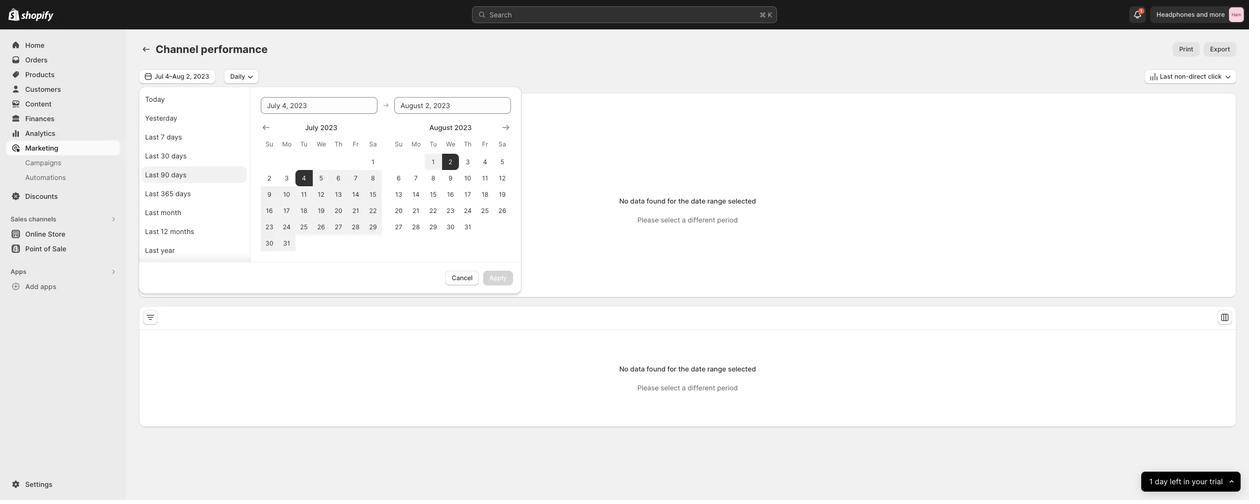 Task type: vqa. For each thing, say whether or not it's contained in the screenshot.


Task type: describe. For each thing, give the bounding box(es) containing it.
2 29 from the left
[[429, 223, 437, 231]]

1 horizontal spatial 11 button
[[476, 170, 494, 187]]

home link
[[6, 38, 120, 53]]

11 for left 11 button
[[301, 191, 307, 199]]

0 horizontal spatial 2
[[267, 175, 271, 182]]

last month
[[145, 209, 181, 217]]

last 365 days button
[[142, 186, 247, 202]]

print button
[[1173, 42, 1200, 57]]

1 day left in your trial button
[[1141, 473, 1241, 493]]

1 for 1 day left in your trial
[[1149, 478, 1153, 487]]

channels
[[29, 216, 56, 223]]

thursday element for july 2023
[[330, 135, 347, 154]]

0 horizontal spatial 5 button
[[313, 170, 330, 187]]

add apps
[[25, 283, 56, 291]]

home
[[25, 41, 44, 49]]

1 horizontal spatial 7
[[354, 175, 358, 182]]

2 21 button from the left
[[407, 203, 425, 219]]

2023 for july
[[320, 124, 337, 132]]

1 horizontal spatial 23 button
[[442, 203, 459, 219]]

1 22 from the left
[[369, 207, 377, 215]]

campaigns link
[[6, 156, 120, 170]]

last 7 days button
[[142, 129, 247, 146]]

1 horizontal spatial 18 button
[[476, 187, 494, 203]]

monday element for july
[[278, 135, 295, 154]]

31 for the leftmost 31 button
[[283, 240, 290, 248]]

sunday element for july
[[261, 135, 278, 154]]

0 horizontal spatial 19 button
[[313, 203, 330, 219]]

1 selected from the top
[[728, 197, 756, 206]]

search
[[489, 11, 512, 19]]

orders
[[25, 56, 48, 64]]

2 22 from the left
[[429, 207, 437, 215]]

11 for rightmost 11 button
[[482, 175, 488, 182]]

add
[[25, 283, 39, 291]]

0 horizontal spatial 9 button
[[261, 187, 278, 203]]

1 date from the top
[[691, 197, 706, 206]]

⌘
[[760, 11, 766, 19]]

discounts
[[25, 192, 58, 201]]

friday element for august 2023
[[476, 135, 494, 154]]

⌘ k
[[760, 11, 772, 19]]

28 for 1st 28 button
[[352, 223, 360, 231]]

channel performance
[[156, 43, 268, 56]]

1 range from the top
[[707, 197, 726, 206]]

add apps button
[[6, 280, 120, 294]]

2 horizontal spatial 7
[[414, 175, 418, 182]]

saturday element for july 2023
[[364, 135, 382, 154]]

1 horizontal spatial 25 button
[[476, 203, 494, 219]]

1 21 from the left
[[352, 207, 359, 215]]

1 no from the top
[[619, 197, 628, 206]]

sales channels button
[[6, 212, 120, 227]]

0 horizontal spatial 11 button
[[295, 187, 313, 203]]

2 please from the top
[[637, 384, 659, 393]]

1 horizontal spatial 26 button
[[494, 203, 511, 219]]

18 for the left 18 button
[[300, 207, 307, 215]]

automations
[[25, 173, 66, 182]]

13 for 1st 13 button
[[335, 191, 342, 199]]

2 for from the top
[[667, 365, 676, 374]]

last for last month
[[145, 209, 159, 217]]

print
[[1179, 45, 1193, 53]]

26 for the left the 26 button
[[317, 223, 325, 231]]

1 for second 1 button
[[432, 158, 435, 166]]

daily
[[230, 73, 245, 80]]

0 horizontal spatial 3 button
[[278, 170, 295, 187]]

we for july
[[317, 140, 326, 148]]

23 for left 23 button
[[265, 223, 273, 231]]

1 found from the top
[[647, 197, 666, 206]]

0 horizontal spatial 12 button
[[313, 187, 330, 203]]

1 20 from the left
[[335, 207, 342, 215]]

performance
[[201, 43, 268, 56]]

last for last year
[[145, 247, 159, 255]]

1 horizontal spatial 2 button
[[442, 154, 459, 170]]

18 for the rightmost 18 button
[[482, 191, 488, 199]]

2 8 button from the left
[[425, 170, 442, 187]]

discounts link
[[6, 189, 120, 204]]

apps button
[[6, 265, 120, 280]]

tuesday element for july
[[295, 135, 313, 154]]

1 29 button from the left
[[364, 219, 382, 236]]

non-
[[1175, 73, 1189, 80]]

tuesday element for august
[[425, 135, 442, 154]]

last for last 365 days
[[145, 190, 159, 198]]

2 6 button from the left
[[390, 170, 407, 187]]

0 vertical spatial 3
[[466, 158, 470, 166]]

30 inside last 30 days button
[[161, 152, 169, 160]]

tu for august 2023
[[430, 140, 437, 148]]

months
[[170, 228, 194, 236]]

0 vertical spatial 2
[[449, 158, 452, 166]]

orders link
[[6, 53, 120, 67]]

2 13 button from the left
[[390, 187, 407, 203]]

1 horizontal spatial 31 button
[[459, 219, 476, 236]]

last 12 months button
[[142, 223, 247, 240]]

2023 inside dropdown button
[[193, 73, 209, 80]]

online store
[[25, 230, 65, 239]]

2 vertical spatial 30
[[265, 240, 273, 248]]

headphones and more
[[1157, 11, 1225, 18]]

1 period from the top
[[717, 216, 738, 224]]

23 for the rightmost 23 button
[[447, 207, 454, 215]]

headphones and more image
[[1229, 7, 1244, 22]]

apps
[[40, 283, 56, 291]]

yesterday button
[[142, 110, 247, 127]]

july 2023
[[305, 124, 337, 132]]

1 vertical spatial 30
[[447, 223, 454, 231]]

2 select from the top
[[661, 384, 680, 393]]

1 no data found for the date range selected from the top
[[619, 197, 756, 206]]

1 horizontal spatial 4 button
[[476, 154, 494, 170]]

1 vertical spatial 12
[[318, 191, 325, 199]]

last for last 30 days
[[145, 152, 159, 160]]

sa for august 2023
[[499, 140, 506, 148]]

export
[[1210, 45, 1230, 53]]

analytics
[[25, 129, 55, 138]]

0 horizontal spatial shopify image
[[8, 8, 20, 21]]

0 horizontal spatial 16
[[266, 207, 273, 215]]

content link
[[6, 97, 120, 111]]

1 horizontal spatial 5 button
[[494, 154, 511, 170]]

content
[[25, 100, 52, 108]]

1 horizontal spatial 12 button
[[494, 170, 511, 187]]

2 a from the top
[[682, 384, 686, 393]]

fr for august 2023
[[482, 140, 488, 148]]

2 found from the top
[[647, 365, 666, 374]]

1 vertical spatial 10
[[283, 191, 290, 199]]

0 vertical spatial 19
[[499, 191, 506, 199]]

0 horizontal spatial 19
[[318, 207, 325, 215]]

1 select from the top
[[661, 216, 680, 224]]

0 horizontal spatial 24 button
[[278, 219, 295, 236]]

0 horizontal spatial 4 button
[[295, 170, 313, 187]]

jul 4–aug 2, 2023
[[155, 73, 209, 80]]

k
[[768, 11, 772, 19]]

4 for the right 4 button
[[483, 158, 487, 166]]

2 data from the top
[[630, 365, 645, 374]]

last for last 90 days
[[145, 171, 159, 179]]

2 period from the top
[[717, 384, 738, 393]]

last non-direct click button
[[1144, 69, 1236, 84]]

thursday element for august 2023
[[459, 135, 476, 154]]

last 30 days button
[[142, 148, 247, 165]]

last 90 days
[[145, 171, 187, 179]]

1 button
[[1129, 6, 1146, 23]]

6 for 1st '6' button from the left
[[336, 175, 340, 182]]

1 horizontal spatial 3 button
[[459, 154, 476, 170]]

days for last 90 days
[[171, 171, 187, 179]]

2 no from the top
[[619, 365, 628, 374]]

0 horizontal spatial 18 button
[[295, 203, 313, 219]]

1 28 button from the left
[[347, 219, 364, 236]]

1 for 1st 1 button
[[372, 158, 374, 166]]

days for last 30 days
[[171, 152, 187, 160]]

settings
[[25, 481, 52, 489]]

1 horizontal spatial 10 button
[[459, 170, 476, 187]]

2 the from the top
[[678, 365, 689, 374]]

2 range from the top
[[707, 365, 726, 374]]

2 horizontal spatial 12
[[499, 175, 506, 182]]

1 a from the top
[[682, 216, 686, 224]]

online
[[25, 230, 46, 239]]

1 horizontal spatial 24 button
[[459, 203, 476, 219]]

2 21 from the left
[[413, 207, 419, 215]]

2,
[[186, 73, 192, 80]]

1 horizontal spatial 9 button
[[442, 170, 459, 187]]

last non-direct click
[[1160, 73, 1222, 80]]

today button
[[142, 91, 247, 108]]

1 day left in your trial
[[1149, 478, 1223, 487]]

last month button
[[142, 204, 247, 221]]

daily button
[[224, 69, 259, 84]]

0 horizontal spatial 3
[[285, 175, 289, 182]]

0 horizontal spatial 2 button
[[261, 170, 278, 187]]

1 data from the top
[[630, 197, 645, 206]]

1 please select a different period from the top
[[637, 216, 738, 224]]

last 7 days
[[145, 133, 182, 141]]

your
[[1192, 478, 1207, 487]]

1 horizontal spatial 30 button
[[442, 219, 459, 236]]

cancel
[[452, 274, 473, 282]]

1 1 button from the left
[[364, 154, 382, 170]]

day
[[1155, 478, 1168, 487]]

jul 4–aug 2, 2023 button
[[139, 69, 216, 84]]

point of sale
[[25, 245, 66, 253]]

campaigns
[[25, 159, 61, 167]]

2 8 from the left
[[431, 175, 435, 182]]

marketing
[[25, 144, 58, 152]]

products link
[[6, 67, 120, 82]]

90
[[161, 171, 169, 179]]

wednesday element for july
[[313, 135, 330, 154]]

2 different from the top
[[688, 384, 715, 393]]

products
[[25, 70, 55, 79]]

25 for left 25 button
[[300, 223, 308, 231]]

automations link
[[6, 170, 120, 185]]

24 for right the 24 button
[[464, 207, 472, 215]]

left
[[1170, 478, 1181, 487]]

click
[[1208, 73, 1222, 80]]

0 horizontal spatial 16 button
[[261, 203, 278, 219]]

last 12 months
[[145, 228, 194, 236]]

month
[[161, 209, 181, 217]]

1 horizontal spatial 16 button
[[442, 187, 459, 203]]

26 for rightmost the 26 button
[[498, 207, 506, 215]]

in
[[1183, 478, 1190, 487]]

saturday element for august 2023
[[494, 135, 511, 154]]

0 horizontal spatial 30 button
[[261, 236, 278, 252]]

14 for second 14 button from the right
[[352, 191, 359, 199]]

fr for july 2023
[[353, 140, 359, 148]]

1 vertical spatial 9
[[267, 191, 271, 199]]

1 29 from the left
[[369, 223, 377, 231]]

1 horizontal spatial 9
[[449, 175, 452, 182]]

customers
[[25, 85, 61, 94]]

point of sale link
[[6, 242, 120, 257]]

today
[[145, 95, 165, 104]]

1 14 button from the left
[[347, 187, 364, 203]]

0 horizontal spatial 31 button
[[278, 236, 295, 252]]

direct
[[1189, 73, 1206, 80]]

1 horizontal spatial shopify image
[[21, 11, 54, 21]]

analytics link
[[6, 126, 120, 141]]



Task type: locate. For each thing, give the bounding box(es) containing it.
1 vertical spatial no
[[619, 365, 628, 374]]

6 button
[[330, 170, 347, 187], [390, 170, 407, 187]]

0 vertical spatial 30
[[161, 152, 169, 160]]

grid containing july
[[261, 122, 382, 252]]

1 horizontal spatial yyyy-mm-dd text field
[[394, 97, 511, 114]]

1 horizontal spatial 17 button
[[459, 187, 476, 203]]

1 sunday element from the left
[[261, 135, 278, 154]]

online store button
[[0, 227, 126, 242]]

sa
[[369, 140, 377, 148], [499, 140, 506, 148]]

1 we from the left
[[317, 140, 326, 148]]

1 horizontal spatial 7 button
[[407, 170, 425, 187]]

1 6 button from the left
[[330, 170, 347, 187]]

1 vertical spatial 2
[[267, 175, 271, 182]]

1 horizontal spatial monday element
[[407, 135, 425, 154]]

1 vertical spatial 3
[[285, 175, 289, 182]]

1 horizontal spatial 8 button
[[425, 170, 442, 187]]

14 for 1st 14 button from the right
[[412, 191, 419, 199]]

0 horizontal spatial mo
[[282, 140, 292, 148]]

1 horizontal spatial th
[[464, 140, 472, 148]]

22
[[369, 207, 377, 215], [429, 207, 437, 215]]

1 15 button from the left
[[364, 187, 382, 203]]

0 horizontal spatial 21 button
[[347, 203, 364, 219]]

6
[[336, 175, 340, 182], [397, 175, 401, 182]]

for
[[667, 197, 676, 206], [667, 365, 676, 374]]

1 horizontal spatial 19
[[499, 191, 506, 199]]

1 7 button from the left
[[347, 170, 364, 187]]

0 horizontal spatial 20
[[335, 207, 342, 215]]

thursday element down july 2023 in the top left of the page
[[330, 135, 347, 154]]

0 horizontal spatial tu
[[300, 140, 308, 148]]

mo for july
[[282, 140, 292, 148]]

online store link
[[6, 227, 120, 242]]

days for last 365 days
[[175, 190, 191, 198]]

we down august 2023
[[446, 140, 455, 148]]

1 su from the left
[[266, 140, 273, 148]]

1 8 button from the left
[[364, 170, 382, 187]]

2 sa from the left
[[499, 140, 506, 148]]

saturday element
[[364, 135, 382, 154], [494, 135, 511, 154]]

sales channels
[[11, 216, 56, 223]]

mo for august
[[412, 140, 421, 148]]

1 8 from the left
[[371, 175, 375, 182]]

0 vertical spatial 11
[[482, 175, 488, 182]]

last down last 7 days
[[145, 152, 159, 160]]

2 20 button from the left
[[390, 203, 407, 219]]

1 horizontal spatial 8
[[431, 175, 435, 182]]

thursday element
[[330, 135, 347, 154], [459, 135, 476, 154]]

trial
[[1209, 478, 1223, 487]]

31 for the rightmost 31 button
[[464, 223, 471, 231]]

2 mo from the left
[[412, 140, 421, 148]]

24 for the left the 24 button
[[283, 223, 291, 231]]

wednesday element down july 2023 in the top left of the page
[[313, 135, 330, 154]]

no data found for the date range selected
[[619, 197, 756, 206], [619, 365, 756, 374]]

5 for the leftmost 5 button
[[319, 175, 323, 182]]

yyyy-mm-dd text field up july 2023 in the top left of the page
[[261, 97, 377, 114]]

th for august 2023
[[464, 140, 472, 148]]

data
[[630, 197, 645, 206], [630, 365, 645, 374]]

the
[[678, 197, 689, 206], [678, 365, 689, 374]]

1 for from the top
[[667, 197, 676, 206]]

2 horizontal spatial 30
[[447, 223, 454, 231]]

sales
[[11, 216, 27, 223]]

1 15 from the left
[[370, 191, 376, 199]]

2 fr from the left
[[482, 140, 488, 148]]

1 tu from the left
[[300, 140, 308, 148]]

days for last 7 days
[[167, 133, 182, 141]]

thursday element down august 2023
[[459, 135, 476, 154]]

monday element for august
[[407, 135, 425, 154]]

1 th from the left
[[335, 140, 342, 148]]

2 20 from the left
[[395, 207, 403, 215]]

friday element for july 2023
[[347, 135, 364, 154]]

1 friday element from the left
[[347, 135, 364, 154]]

1 horizontal spatial 5
[[500, 158, 504, 166]]

1 horizontal spatial 6
[[397, 175, 401, 182]]

2 button
[[442, 154, 459, 170], [261, 170, 278, 187]]

year
[[161, 247, 175, 255]]

2 we from the left
[[446, 140, 455, 148]]

0 vertical spatial different
[[688, 216, 715, 224]]

1 14 from the left
[[352, 191, 359, 199]]

channel
[[156, 43, 198, 56]]

0 horizontal spatial 2023
[[193, 73, 209, 80]]

1 the from the top
[[678, 197, 689, 206]]

tu for july 2023
[[300, 140, 308, 148]]

tu down july
[[300, 140, 308, 148]]

0 horizontal spatial 13
[[335, 191, 342, 199]]

4–aug
[[165, 73, 184, 80]]

jul
[[155, 73, 163, 80]]

2 tu from the left
[[430, 140, 437, 148]]

1 vertical spatial 24
[[283, 223, 291, 231]]

tuesday element
[[295, 135, 313, 154], [425, 135, 442, 154]]

365
[[161, 190, 174, 198]]

1 6 from the left
[[336, 175, 340, 182]]

0 horizontal spatial 23 button
[[261, 219, 278, 236]]

24 button
[[459, 203, 476, 219], [278, 219, 295, 236]]

last inside 'button'
[[145, 228, 159, 236]]

last left 'month'
[[145, 209, 159, 217]]

last year
[[145, 247, 175, 255]]

days inside button
[[175, 190, 191, 198]]

1 27 button from the left
[[330, 219, 347, 236]]

0 horizontal spatial 27
[[335, 223, 342, 231]]

cancel button
[[445, 271, 479, 286]]

last left 365 on the top left of page
[[145, 190, 159, 198]]

1 yyyy-mm-dd text field from the left
[[261, 97, 377, 114]]

1 sa from the left
[[369, 140, 377, 148]]

0 vertical spatial no
[[619, 197, 628, 206]]

7 button
[[347, 170, 364, 187], [407, 170, 425, 187]]

days up last 90 days
[[171, 152, 187, 160]]

0 horizontal spatial 29
[[369, 223, 377, 231]]

1 saturday element from the left
[[364, 135, 382, 154]]

1 monday element from the left
[[278, 135, 295, 154]]

0 horizontal spatial 28
[[352, 223, 360, 231]]

1 horizontal spatial tu
[[430, 140, 437, 148]]

2 1 button from the left
[[425, 154, 442, 170]]

found
[[647, 197, 666, 206], [647, 365, 666, 374]]

1 13 from the left
[[335, 191, 342, 199]]

wednesday element
[[313, 135, 330, 154], [442, 135, 459, 154]]

point of sale button
[[0, 242, 126, 257]]

2 thursday element from the left
[[459, 135, 476, 154]]

marketing link
[[6, 141, 120, 156]]

last inside button
[[145, 171, 159, 179]]

1 horizontal spatial tuesday element
[[425, 135, 442, 154]]

27 button
[[330, 219, 347, 236], [390, 219, 407, 236]]

1 horizontal spatial 4
[[483, 158, 487, 166]]

2 29 button from the left
[[425, 219, 442, 236]]

1 horizontal spatial sunday element
[[390, 135, 407, 154]]

4 for leftmost 4 button
[[302, 175, 306, 182]]

days up the last 30 days
[[167, 133, 182, 141]]

2 22 button from the left
[[425, 203, 442, 219]]

settings link
[[6, 478, 120, 493]]

0 horizontal spatial 26 button
[[313, 219, 330, 236]]

last for last 12 months
[[145, 228, 159, 236]]

grid
[[261, 122, 382, 252], [390, 122, 511, 236]]

su for august
[[395, 140, 403, 148]]

0 vertical spatial range
[[707, 197, 726, 206]]

last
[[1160, 73, 1173, 80], [145, 133, 159, 141], [145, 152, 159, 160], [145, 171, 159, 179], [145, 190, 159, 198], [145, 209, 159, 217], [145, 228, 159, 236], [145, 247, 159, 255]]

1 horizontal spatial 19 button
[[494, 187, 511, 203]]

1 grid from the left
[[261, 122, 382, 252]]

2 wednesday element from the left
[[442, 135, 459, 154]]

16 button
[[442, 187, 459, 203], [261, 203, 278, 219]]

2 no data found for the date range selected from the top
[[619, 365, 756, 374]]

2 28 button from the left
[[407, 219, 425, 236]]

16
[[447, 191, 454, 199], [266, 207, 273, 215]]

th down july 2023 in the top left of the page
[[335, 140, 342, 148]]

last left 90
[[145, 171, 159, 179]]

25
[[481, 207, 489, 215], [300, 223, 308, 231]]

23 button
[[442, 203, 459, 219], [261, 219, 278, 236]]

we down july 2023 in the top left of the page
[[317, 140, 326, 148]]

tuesday element down august
[[425, 135, 442, 154]]

2 28 from the left
[[412, 223, 420, 231]]

1 27 from the left
[[335, 223, 342, 231]]

1 horizontal spatial 20
[[395, 207, 403, 215]]

0 vertical spatial 18
[[482, 191, 488, 199]]

2 14 from the left
[[412, 191, 419, 199]]

2 selected from the top
[[728, 365, 756, 374]]

28 for second 28 button from left
[[412, 223, 420, 231]]

store
[[48, 230, 65, 239]]

1 horizontal spatial 2023
[[320, 124, 337, 132]]

13 button
[[330, 187, 347, 203], [390, 187, 407, 203]]

1 22 button from the left
[[364, 203, 382, 219]]

1 horizontal spatial 21
[[413, 207, 419, 215]]

2023 right the 2,
[[193, 73, 209, 80]]

friday element
[[347, 135, 364, 154], [476, 135, 494, 154]]

2 monday element from the left
[[407, 135, 425, 154]]

2 15 button from the left
[[425, 187, 442, 203]]

1 wednesday element from the left
[[313, 135, 330, 154]]

0 horizontal spatial sunday element
[[261, 135, 278, 154]]

1 horizontal spatial 12
[[318, 191, 325, 199]]

fr
[[353, 140, 359, 148], [482, 140, 488, 148]]

last for last non-direct click
[[1160, 73, 1173, 80]]

0 horizontal spatial 23
[[265, 223, 273, 231]]

last year button
[[142, 242, 247, 259]]

2 tuesday element from the left
[[425, 135, 442, 154]]

last down yesterday
[[145, 133, 159, 141]]

27 for 26
[[335, 223, 342, 231]]

august 2023
[[429, 124, 472, 132]]

wednesday element for august
[[442, 135, 459, 154]]

0 horizontal spatial 25 button
[[295, 219, 313, 236]]

1 horizontal spatial 16
[[447, 191, 454, 199]]

2 th from the left
[[464, 140, 472, 148]]

last 90 days button
[[142, 167, 247, 183]]

6 for first '6' button from the right
[[397, 175, 401, 182]]

finances
[[25, 115, 55, 123]]

different
[[688, 216, 715, 224], [688, 384, 715, 393]]

2 friday element from the left
[[476, 135, 494, 154]]

sunday element
[[261, 135, 278, 154], [390, 135, 407, 154]]

2023 for august
[[454, 124, 472, 132]]

0 vertical spatial 17
[[464, 191, 471, 199]]

2 7 button from the left
[[407, 170, 425, 187]]

1 tuesday element from the left
[[295, 135, 313, 154]]

1 horizontal spatial 18
[[482, 191, 488, 199]]

2 27 from the left
[[395, 223, 402, 231]]

2 27 button from the left
[[390, 219, 407, 236]]

tu down august
[[430, 140, 437, 148]]

2 6 from the left
[[397, 175, 401, 182]]

1 fr from the left
[[353, 140, 359, 148]]

7 inside button
[[161, 133, 165, 141]]

1 vertical spatial selected
[[728, 365, 756, 374]]

august
[[429, 124, 453, 132]]

last left non-
[[1160, 73, 1173, 80]]

0 horizontal spatial thursday element
[[330, 135, 347, 154]]

1 horizontal spatial 27 button
[[390, 219, 407, 236]]

1 21 button from the left
[[347, 203, 364, 219]]

2 15 from the left
[[430, 191, 437, 199]]

1 vertical spatial select
[[661, 384, 680, 393]]

sa for july 2023
[[369, 140, 377, 148]]

2 yyyy-mm-dd text field from the left
[[394, 97, 511, 114]]

1 vertical spatial 4
[[302, 175, 306, 182]]

YYYY-MM-DD text field
[[261, 97, 377, 114], [394, 97, 511, 114]]

0 horizontal spatial 10
[[283, 191, 290, 199]]

0 vertical spatial data
[[630, 197, 645, 206]]

27 button for 20
[[390, 219, 407, 236]]

we for august
[[446, 140, 455, 148]]

5 for rightmost 5 button
[[500, 158, 504, 166]]

1 horizontal spatial 28
[[412, 223, 420, 231]]

1 vertical spatial period
[[717, 384, 738, 393]]

2023 right august
[[454, 124, 472, 132]]

2 grid from the left
[[390, 122, 511, 236]]

11 button
[[476, 170, 494, 187], [295, 187, 313, 203]]

1 vertical spatial no data found for the date range selected
[[619, 365, 756, 374]]

monday element
[[278, 135, 295, 154], [407, 135, 425, 154]]

1 28 from the left
[[352, 223, 360, 231]]

a
[[682, 216, 686, 224], [682, 384, 686, 393]]

days inside button
[[171, 171, 187, 179]]

21 button
[[347, 203, 364, 219], [407, 203, 425, 219]]

1 13 button from the left
[[330, 187, 347, 203]]

29
[[369, 223, 377, 231], [429, 223, 437, 231]]

27 button for 26
[[330, 219, 347, 236]]

0 horizontal spatial 6
[[336, 175, 340, 182]]

1 horizontal spatial 30
[[265, 240, 273, 248]]

2 saturday element from the left
[[494, 135, 511, 154]]

0 horizontal spatial 13 button
[[330, 187, 347, 203]]

tuesday element down july
[[295, 135, 313, 154]]

17 for rightmost 17 button
[[464, 191, 471, 199]]

apps
[[11, 268, 26, 276]]

last 365 days
[[145, 190, 191, 198]]

last for last 7 days
[[145, 133, 159, 141]]

0 horizontal spatial th
[[335, 140, 342, 148]]

more
[[1209, 11, 1225, 18]]

25 for 25 button to the right
[[481, 207, 489, 215]]

yyyy-mm-dd text field up august 2023
[[394, 97, 511, 114]]

1 horizontal spatial 24
[[464, 207, 472, 215]]

2 date from the top
[[691, 365, 706, 374]]

point
[[25, 245, 42, 253]]

1 horizontal spatial 17
[[464, 191, 471, 199]]

0 horizontal spatial 7
[[161, 133, 165, 141]]

7
[[161, 133, 165, 141], [354, 175, 358, 182], [414, 175, 418, 182]]

grid containing august
[[390, 122, 511, 236]]

0 horizontal spatial 29 button
[[364, 219, 382, 236]]

last up "last year" at the left
[[145, 228, 159, 236]]

30
[[161, 152, 169, 160], [447, 223, 454, 231], [265, 240, 273, 248]]

1 vertical spatial please select a different period
[[637, 384, 738, 393]]

0 vertical spatial select
[[661, 216, 680, 224]]

2 14 button from the left
[[407, 187, 425, 203]]

1 please from the top
[[637, 216, 659, 224]]

last left year
[[145, 247, 159, 255]]

1 horizontal spatial 10
[[464, 175, 471, 182]]

th for july 2023
[[335, 140, 342, 148]]

3 button
[[459, 154, 476, 170], [278, 170, 295, 187]]

0 horizontal spatial 27 button
[[330, 219, 347, 236]]

28 button
[[347, 219, 364, 236], [407, 219, 425, 236]]

0 horizontal spatial 26
[[317, 223, 325, 231]]

1 horizontal spatial friday element
[[476, 135, 494, 154]]

last inside button
[[145, 190, 159, 198]]

13 for 2nd 13 button
[[395, 191, 402, 199]]

0 vertical spatial 10
[[464, 175, 471, 182]]

0 horizontal spatial 11
[[301, 191, 307, 199]]

july
[[305, 124, 318, 132]]

27
[[335, 223, 342, 231], [395, 223, 402, 231]]

0 horizontal spatial 10 button
[[278, 187, 295, 203]]

2 sunday element from the left
[[390, 135, 407, 154]]

days right 365 on the top left of page
[[175, 190, 191, 198]]

2 su from the left
[[395, 140, 403, 148]]

23
[[447, 207, 454, 215], [265, 223, 273, 231]]

25 button
[[476, 203, 494, 219], [295, 219, 313, 236]]

export button
[[1204, 42, 1236, 57]]

last inside dropdown button
[[1160, 73, 1173, 80]]

1 horizontal spatial 1 button
[[425, 154, 442, 170]]

4 button
[[476, 154, 494, 170], [295, 170, 313, 187]]

last 30 days
[[145, 152, 187, 160]]

27 for 20
[[395, 223, 402, 231]]

th down august 2023
[[464, 140, 472, 148]]

1 different from the top
[[688, 216, 715, 224]]

0 vertical spatial 31
[[464, 223, 471, 231]]

sunday element for august
[[390, 135, 407, 154]]

we
[[317, 140, 326, 148], [446, 140, 455, 148]]

days right 90
[[171, 171, 187, 179]]

0 horizontal spatial 17 button
[[278, 203, 295, 219]]

0 horizontal spatial tuesday element
[[295, 135, 313, 154]]

sale
[[52, 245, 66, 253]]

12 inside 'button'
[[161, 228, 168, 236]]

headphones
[[1157, 11, 1195, 18]]

0 horizontal spatial 21
[[352, 207, 359, 215]]

0 vertical spatial 26
[[498, 207, 506, 215]]

2 please select a different period from the top
[[637, 384, 738, 393]]

su for july
[[266, 140, 273, 148]]

shopify image
[[8, 8, 20, 21], [21, 11, 54, 21]]

5
[[500, 158, 504, 166], [319, 175, 323, 182]]

2023 right july
[[320, 124, 337, 132]]

31 button
[[459, 219, 476, 236], [278, 236, 295, 252]]

and
[[1197, 11, 1208, 18]]

wednesday element down august 2023
[[442, 135, 459, 154]]

17 for leftmost 17 button
[[283, 207, 290, 215]]

8
[[371, 175, 375, 182], [431, 175, 435, 182]]

1 vertical spatial data
[[630, 365, 645, 374]]

1 20 button from the left
[[330, 203, 347, 219]]

1 horizontal spatial mo
[[412, 140, 421, 148]]

13
[[335, 191, 342, 199], [395, 191, 402, 199]]

26 button
[[494, 203, 511, 219], [313, 219, 330, 236]]

1 thursday element from the left
[[330, 135, 347, 154]]

1 horizontal spatial 28 button
[[407, 219, 425, 236]]

14 button
[[347, 187, 364, 203], [407, 187, 425, 203]]

of
[[44, 245, 50, 253]]

period
[[717, 216, 738, 224], [717, 384, 738, 393]]

17 button
[[459, 187, 476, 203], [278, 203, 295, 219]]

1 vertical spatial for
[[667, 365, 676, 374]]

1 mo from the left
[[282, 140, 292, 148]]



